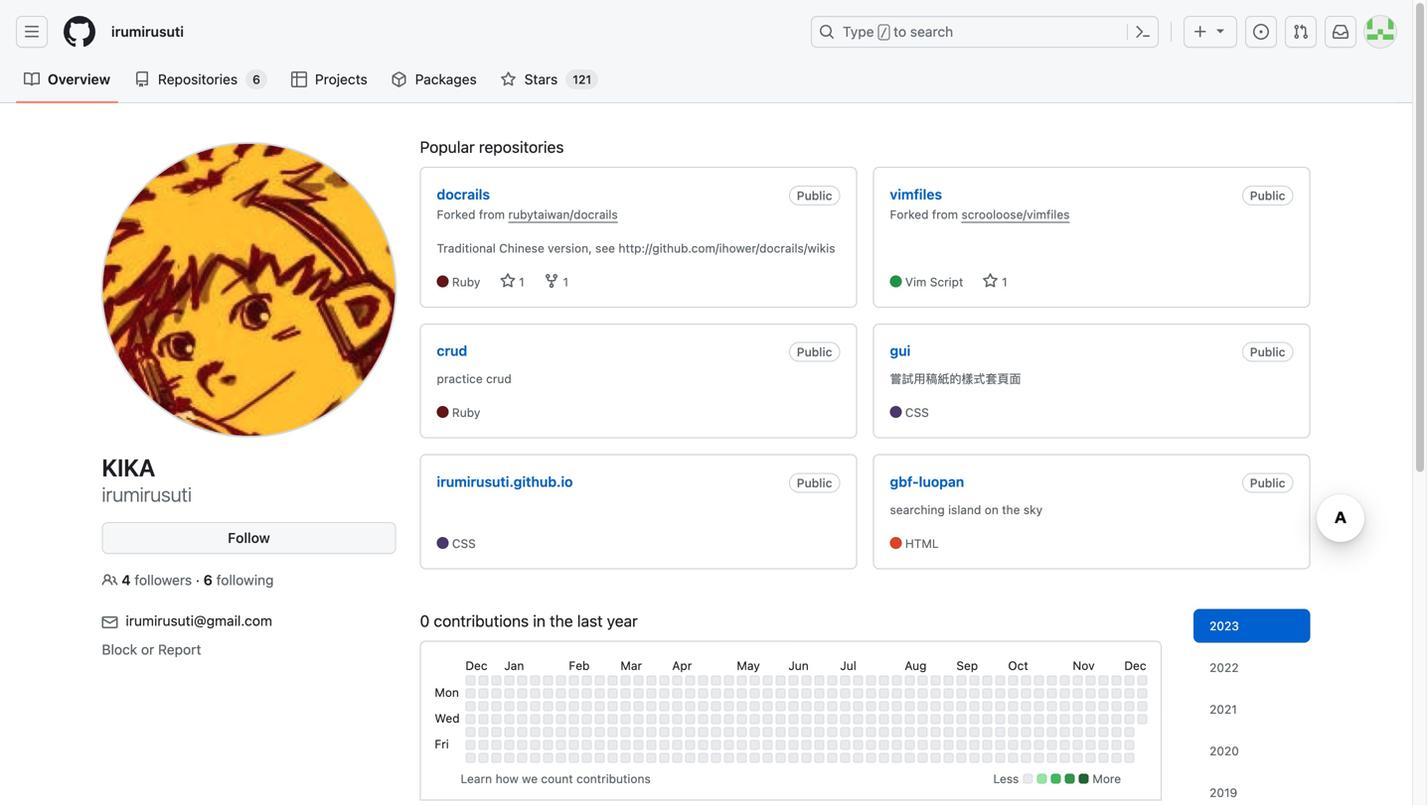 Task type: vqa. For each thing, say whether or not it's contained in the screenshot.
The 'Up' inside Set up in Desktop link
no



Task type: locate. For each thing, give the bounding box(es) containing it.
1 vertical spatial contributions
[[576, 773, 651, 787]]

forked for vimfiles
[[890, 208, 929, 221]]

forked down vimfiles 'link'
[[890, 208, 929, 221]]

1 1 link from the left
[[500, 273, 524, 291]]

block or report
[[102, 642, 201, 658]]

learn
[[461, 773, 492, 787]]

2021
[[1210, 703, 1237, 717]]

dec
[[465, 659, 488, 673], [1124, 659, 1146, 673]]

2023
[[1210, 620, 1239, 633]]

vim
[[905, 275, 927, 289]]

homepage image
[[64, 16, 95, 48]]

dec right nov
[[1124, 659, 1146, 673]]

1 horizontal spatial dec
[[1124, 659, 1146, 673]]

public for docrails
[[797, 189, 832, 203]]

/
[[880, 26, 887, 40]]

searching
[[890, 503, 945, 517]]

in
[[533, 612, 546, 631]]

jun
[[788, 659, 809, 673]]

1 link down version,
[[544, 273, 568, 291]]

stars
[[524, 71, 558, 87]]

vimfiles
[[890, 186, 942, 203]]

docrails
[[437, 186, 490, 203]]

Follow irumirusuti submit
[[102, 523, 396, 555]]

script
[[930, 275, 963, 289]]

ruby down 'practice'
[[452, 406, 480, 420]]

0 vertical spatial ruby
[[452, 275, 480, 289]]

ruby down traditional
[[452, 275, 480, 289]]

2019
[[1210, 787, 1237, 800]]

sep
[[956, 659, 978, 673]]

git pull request image
[[1293, 24, 1309, 40]]

1 vertical spatial crud
[[486, 372, 512, 386]]

2 horizontal spatial 1
[[998, 275, 1007, 289]]

the for sky
[[1002, 503, 1020, 517]]

island
[[948, 503, 981, 517]]

triangle down image
[[1212, 22, 1228, 38]]

grid
[[432, 654, 1150, 767]]

1 horizontal spatial from
[[932, 208, 958, 221]]

1
[[516, 275, 524, 289], [560, 275, 568, 289], [998, 275, 1007, 289]]

practice crud
[[437, 372, 512, 386]]

type
[[843, 23, 874, 40]]

1 horizontal spatial 1
[[560, 275, 568, 289]]

6 right ·
[[203, 572, 213, 589]]

issue opened image
[[1253, 24, 1269, 40]]

mar
[[620, 659, 642, 673]]

package image
[[391, 72, 407, 87]]

1 horizontal spatial the
[[1002, 503, 1020, 517]]

0 horizontal spatial 6
[[203, 572, 213, 589]]

crud
[[437, 343, 467, 359], [486, 372, 512, 386]]

jan
[[504, 659, 524, 673]]

forked down "docrails"
[[437, 208, 476, 221]]

2 horizontal spatial 1 link
[[983, 273, 1007, 291]]

scrooloose/vimfiles link
[[961, 208, 1070, 221]]

3 1 from the left
[[998, 275, 1007, 289]]

irumirusuti down the kika
[[102, 483, 192, 506]]

gui
[[890, 343, 911, 359]]

chinese
[[499, 241, 544, 255]]

gbf-
[[890, 474, 919, 490]]

cell
[[465, 676, 475, 686], [478, 676, 488, 686], [491, 676, 501, 686], [504, 676, 514, 686], [517, 676, 527, 686], [530, 676, 540, 686], [543, 676, 553, 686], [556, 676, 566, 686], [569, 676, 579, 686], [582, 676, 592, 686], [595, 676, 605, 686], [608, 676, 617, 686], [620, 676, 630, 686], [633, 676, 643, 686], [646, 676, 656, 686], [659, 676, 669, 686], [672, 676, 682, 686], [685, 676, 695, 686], [698, 676, 708, 686], [711, 676, 721, 686], [724, 676, 734, 686], [737, 676, 747, 686], [750, 676, 760, 686], [763, 676, 772, 686], [775, 676, 785, 686], [788, 676, 798, 686], [801, 676, 811, 686], [814, 676, 824, 686], [827, 676, 837, 686], [840, 676, 850, 686], [853, 676, 863, 686], [866, 676, 876, 686], [879, 676, 889, 686], [892, 676, 902, 686], [905, 676, 915, 686], [918, 676, 928, 686], [931, 676, 940, 686], [943, 676, 953, 686], [956, 676, 966, 686], [969, 676, 979, 686], [982, 676, 992, 686], [995, 676, 1005, 686], [1008, 676, 1018, 686], [1021, 676, 1031, 686], [1034, 676, 1044, 686], [1047, 676, 1057, 686], [1060, 676, 1070, 686], [1073, 676, 1083, 686], [1086, 676, 1095, 686], [1098, 676, 1108, 686], [1111, 676, 1121, 686], [1124, 676, 1134, 686], [1137, 676, 1147, 686], [465, 689, 475, 699], [478, 689, 488, 699], [491, 689, 501, 699], [504, 689, 514, 699], [517, 689, 527, 699], [530, 689, 540, 699], [543, 689, 553, 699], [556, 689, 566, 699], [569, 689, 579, 699], [582, 689, 592, 699], [595, 689, 605, 699], [608, 689, 617, 699], [620, 689, 630, 699], [633, 689, 643, 699], [646, 689, 656, 699], [659, 689, 669, 699], [672, 689, 682, 699], [685, 689, 695, 699], [698, 689, 708, 699], [711, 689, 721, 699], [724, 689, 734, 699], [737, 689, 747, 699], [750, 689, 760, 699], [763, 689, 772, 699], [775, 689, 785, 699], [788, 689, 798, 699], [801, 689, 811, 699], [814, 689, 824, 699], [827, 689, 837, 699], [840, 689, 850, 699], [853, 689, 863, 699], [866, 689, 876, 699], [879, 689, 889, 699], [892, 689, 902, 699], [905, 689, 915, 699], [918, 689, 928, 699], [931, 689, 940, 699], [943, 689, 953, 699], [956, 689, 966, 699], [969, 689, 979, 699], [982, 689, 992, 699], [995, 689, 1005, 699], [1008, 689, 1018, 699], [1021, 689, 1031, 699], [1034, 689, 1044, 699], [1047, 689, 1057, 699], [1060, 689, 1070, 699], [1073, 689, 1083, 699], [1086, 689, 1095, 699], [1098, 689, 1108, 699], [1111, 689, 1121, 699], [1124, 689, 1134, 699], [1137, 689, 1147, 699], [465, 702, 475, 712], [478, 702, 488, 712], [491, 702, 501, 712], [504, 702, 514, 712], [517, 702, 527, 712], [530, 702, 540, 712], [543, 702, 553, 712], [556, 702, 566, 712], [569, 702, 579, 712], [582, 702, 592, 712], [595, 702, 605, 712], [608, 702, 617, 712], [620, 702, 630, 712], [633, 702, 643, 712], [646, 702, 656, 712], [659, 702, 669, 712], [672, 702, 682, 712], [685, 702, 695, 712], [698, 702, 708, 712], [711, 702, 721, 712], [724, 702, 734, 712], [737, 702, 747, 712], [750, 702, 760, 712], [763, 702, 772, 712], [775, 702, 785, 712], [788, 702, 798, 712], [801, 702, 811, 712], [814, 702, 824, 712], [827, 702, 837, 712], [840, 702, 850, 712], [853, 702, 863, 712], [866, 702, 876, 712], [879, 702, 889, 712], [892, 702, 902, 712], [905, 702, 915, 712], [918, 702, 928, 712], [931, 702, 940, 712], [943, 702, 953, 712], [956, 702, 966, 712], [969, 702, 979, 712], [982, 702, 992, 712], [995, 702, 1005, 712], [1008, 702, 1018, 712], [1021, 702, 1031, 712], [1034, 702, 1044, 712], [1047, 702, 1057, 712], [1060, 702, 1070, 712], [1073, 702, 1083, 712], [1086, 702, 1095, 712], [1098, 702, 1108, 712], [1111, 702, 1121, 712], [1124, 702, 1134, 712], [1137, 702, 1147, 712], [465, 715, 475, 725], [478, 715, 488, 725], [491, 715, 501, 725], [504, 715, 514, 725], [517, 715, 527, 725], [530, 715, 540, 725], [543, 715, 553, 725], [556, 715, 566, 725], [569, 715, 579, 725], [582, 715, 592, 725], [595, 715, 605, 725], [608, 715, 617, 725], [620, 715, 630, 725], [633, 715, 643, 725], [646, 715, 656, 725], [659, 715, 669, 725], [672, 715, 682, 725], [685, 715, 695, 725], [698, 715, 708, 725], [711, 715, 721, 725], [724, 715, 734, 725], [737, 715, 747, 725], [750, 715, 760, 725], [763, 715, 772, 725], [775, 715, 785, 725], [788, 715, 798, 725], [801, 715, 811, 725], [814, 715, 824, 725], [827, 715, 837, 725], [840, 715, 850, 725], [853, 715, 863, 725], [866, 715, 876, 725], [879, 715, 889, 725], [892, 715, 902, 725], [905, 715, 915, 725], [918, 715, 928, 725], [931, 715, 940, 725], [943, 715, 953, 725], [956, 715, 966, 725], [969, 715, 979, 725], [982, 715, 992, 725], [995, 715, 1005, 725], [1008, 715, 1018, 725], [1021, 715, 1031, 725], [1034, 715, 1044, 725], [1047, 715, 1057, 725], [1060, 715, 1070, 725], [1073, 715, 1083, 725], [1086, 715, 1095, 725], [1098, 715, 1108, 725], [1111, 715, 1121, 725], [1124, 715, 1134, 725], [1137, 715, 1147, 725], [465, 728, 475, 738], [478, 728, 488, 738], [491, 728, 501, 738], [504, 728, 514, 738], [517, 728, 527, 738], [530, 728, 540, 738], [543, 728, 553, 738], [556, 728, 566, 738], [569, 728, 579, 738], [582, 728, 592, 738], [595, 728, 605, 738], [608, 728, 617, 738], [620, 728, 630, 738], [633, 728, 643, 738], [646, 728, 656, 738], [659, 728, 669, 738], [672, 728, 682, 738], [685, 728, 695, 738], [698, 728, 708, 738], [711, 728, 721, 738], [724, 728, 734, 738], [737, 728, 747, 738], [750, 728, 760, 738], [763, 728, 772, 738], [775, 728, 785, 738], [788, 728, 798, 738], [801, 728, 811, 738], [814, 728, 824, 738], [827, 728, 837, 738], [840, 728, 850, 738], [853, 728, 863, 738], [866, 728, 876, 738], [879, 728, 889, 738], [892, 728, 902, 738], [905, 728, 915, 738], [918, 728, 928, 738], [931, 728, 940, 738], [943, 728, 953, 738], [956, 728, 966, 738], [969, 728, 979, 738], [982, 728, 992, 738], [995, 728, 1005, 738], [1008, 728, 1018, 738], [1021, 728, 1031, 738], [1034, 728, 1044, 738], [1047, 728, 1057, 738], [1060, 728, 1070, 738], [1073, 728, 1083, 738], [1086, 728, 1095, 738], [1098, 728, 1108, 738], [1111, 728, 1121, 738], [1124, 728, 1134, 738], [465, 741, 475, 751], [478, 741, 488, 751], [491, 741, 501, 751], [504, 741, 514, 751], [517, 741, 527, 751], [530, 741, 540, 751], [543, 741, 553, 751], [556, 741, 566, 751], [569, 741, 579, 751], [582, 741, 592, 751], [595, 741, 605, 751], [608, 741, 617, 751], [620, 741, 630, 751], [633, 741, 643, 751], [646, 741, 656, 751], [659, 741, 669, 751], [672, 741, 682, 751], [685, 741, 695, 751], [698, 741, 708, 751], [711, 741, 721, 751], [724, 741, 734, 751], [737, 741, 747, 751], [750, 741, 760, 751], [763, 741, 772, 751], [775, 741, 785, 751], [788, 741, 798, 751], [801, 741, 811, 751], [814, 741, 824, 751], [827, 741, 837, 751], [840, 741, 850, 751], [853, 741, 863, 751], [866, 741, 876, 751], [879, 741, 889, 751], [892, 741, 902, 751], [905, 741, 915, 751], [918, 741, 928, 751], [931, 741, 940, 751], [943, 741, 953, 751], [956, 741, 966, 751], [969, 741, 979, 751], [982, 741, 992, 751], [995, 741, 1005, 751], [1008, 741, 1018, 751], [1021, 741, 1031, 751], [1034, 741, 1044, 751], [1047, 741, 1057, 751], [1060, 741, 1070, 751], [1073, 741, 1083, 751], [1086, 741, 1095, 751], [1098, 741, 1108, 751], [1111, 741, 1121, 751], [1124, 741, 1134, 751], [465, 754, 475, 764], [478, 754, 488, 764], [491, 754, 501, 764], [504, 754, 514, 764], [517, 754, 527, 764], [530, 754, 540, 764], [543, 754, 553, 764], [556, 754, 566, 764], [569, 754, 579, 764], [582, 754, 592, 764], [595, 754, 605, 764], [608, 754, 617, 764], [620, 754, 630, 764], [633, 754, 643, 764], [646, 754, 656, 764], [659, 754, 669, 764], [672, 754, 682, 764], [685, 754, 695, 764], [698, 754, 708, 764], [711, 754, 721, 764], [724, 754, 734, 764], [737, 754, 747, 764], [750, 754, 760, 764], [763, 754, 772, 764], [775, 754, 785, 764], [788, 754, 798, 764], [801, 754, 811, 764], [814, 754, 824, 764], [827, 754, 837, 764], [840, 754, 850, 764], [853, 754, 863, 764], [866, 754, 876, 764], [879, 754, 889, 764], [892, 754, 902, 764], [905, 754, 915, 764], [918, 754, 928, 764], [931, 754, 940, 764], [943, 754, 953, 764], [956, 754, 966, 764], [969, 754, 979, 764], [982, 754, 992, 764], [995, 754, 1005, 764], [1008, 754, 1018, 764], [1021, 754, 1031, 764], [1034, 754, 1044, 764], [1047, 754, 1057, 764], [1060, 754, 1070, 764], [1073, 754, 1083, 764], [1086, 754, 1095, 764], [1098, 754, 1108, 764], [1111, 754, 1121, 764], [1124, 754, 1134, 764]]

1 down version,
[[560, 275, 568, 289]]

0 horizontal spatial contributions
[[434, 612, 529, 631]]

2019 link
[[1194, 777, 1310, 806]]

0 horizontal spatial from
[[479, 208, 505, 221]]

contributions right count
[[576, 773, 651, 787]]

6
[[253, 73, 260, 86], [203, 572, 213, 589]]

irumirusuti
[[111, 23, 184, 40], [102, 483, 192, 506]]

fri
[[435, 738, 449, 752]]

2023 link
[[1194, 610, 1310, 643]]

irumirusuti@gmail.com
[[126, 613, 272, 630]]

from
[[479, 208, 505, 221], [932, 208, 958, 221]]

0 vertical spatial 6
[[253, 73, 260, 86]]

star image
[[501, 72, 516, 87], [500, 273, 516, 289], [983, 273, 998, 289]]

2 forked from the left
[[890, 208, 929, 221]]

ruby
[[452, 275, 480, 289], [452, 406, 480, 420]]

to
[[894, 23, 906, 40]]

year
[[607, 612, 638, 631]]

irumirusuti link
[[103, 16, 192, 48]]

sky
[[1023, 503, 1043, 517]]

notifications image
[[1333, 24, 1349, 40]]

grid containing dec
[[432, 654, 1150, 767]]

· 6 following
[[196, 572, 274, 589]]

or
[[141, 642, 154, 658]]

irumirusuti@gmail.com link
[[126, 613, 272, 630]]

public for crud
[[797, 345, 832, 359]]

from down vimfiles
[[932, 208, 958, 221]]

嘗試用稿紙的樣式套頁面
[[890, 372, 1021, 386]]

from down "docrails"
[[479, 208, 505, 221]]

overview
[[48, 71, 110, 87]]

the for last
[[550, 612, 573, 631]]

1 horizontal spatial 6
[[253, 73, 260, 86]]

1 forked from the left
[[437, 208, 476, 221]]

projects link
[[283, 65, 375, 94]]

6 left the table 'icon'
[[253, 73, 260, 86]]

the
[[1002, 503, 1020, 517], [550, 612, 573, 631]]

1 horizontal spatial 1 link
[[544, 273, 568, 291]]

see
[[595, 241, 615, 255]]

0 horizontal spatial 1
[[516, 275, 524, 289]]

1 vertical spatial the
[[550, 612, 573, 631]]

view irumirusuti's full-sized avatar image
[[102, 143, 396, 437]]

0 horizontal spatial 1 link
[[500, 273, 524, 291]]

public for irumirusuti.github.io
[[797, 476, 832, 490]]

0       contributions         in the last year
[[420, 612, 638, 631]]

irumirusuti inside irumirusuti link
[[111, 23, 184, 40]]

learn how we count contributions
[[461, 773, 651, 787]]

1 1 from the left
[[516, 275, 524, 289]]

crud right 'practice'
[[486, 372, 512, 386]]

contributions up 'jan'
[[434, 612, 529, 631]]

1 horizontal spatial crud
[[486, 372, 512, 386]]

1 horizontal spatial forked
[[890, 208, 929, 221]]

2 dec from the left
[[1124, 659, 1146, 673]]

0 horizontal spatial dec
[[465, 659, 488, 673]]

more
[[1093, 773, 1121, 787]]

1 vertical spatial ruby
[[452, 406, 480, 420]]

1 left fork icon
[[516, 275, 524, 289]]

the right in
[[550, 612, 573, 631]]

1 right script
[[998, 275, 1007, 289]]

crud up 'practice'
[[437, 343, 467, 359]]

2 from from the left
[[932, 208, 958, 221]]

1 vertical spatial css
[[452, 537, 476, 551]]

2 1 from the left
[[560, 275, 568, 289]]

public for gbf-luopan
[[1250, 476, 1285, 490]]

1 link
[[500, 273, 524, 291], [544, 273, 568, 291], [983, 273, 1007, 291]]

3 1 link from the left
[[983, 273, 1007, 291]]

crud link
[[437, 343, 467, 359]]

2022 link
[[1194, 651, 1310, 685]]

css down irumirusuti.github.io
[[452, 537, 476, 551]]

0 horizontal spatial the
[[550, 612, 573, 631]]

1 link right script
[[983, 273, 1007, 291]]

dec left 'jan'
[[465, 659, 488, 673]]

0 horizontal spatial crud
[[437, 343, 467, 359]]

0 vertical spatial irumirusuti
[[111, 23, 184, 40]]

star image right script
[[983, 273, 998, 289]]

projects
[[315, 71, 367, 87]]

css down 嘗試用稿紙的樣式套頁面
[[905, 406, 929, 420]]

star image down chinese
[[500, 273, 516, 289]]

irumirusuti up repo icon
[[111, 23, 184, 40]]

0 horizontal spatial forked
[[437, 208, 476, 221]]

0 vertical spatial the
[[1002, 503, 1020, 517]]

css
[[905, 406, 929, 420], [452, 537, 476, 551]]

mon
[[435, 686, 459, 700]]

repo image
[[134, 72, 150, 87]]

version,
[[548, 241, 592, 255]]

2021 link
[[1194, 693, 1310, 727]]

count
[[541, 773, 573, 787]]

1 from from the left
[[479, 208, 505, 221]]

the right on
[[1002, 503, 1020, 517]]

1 ruby from the top
[[452, 275, 480, 289]]

1 link down chinese
[[500, 273, 524, 291]]

1 horizontal spatial css
[[905, 406, 929, 420]]

1 vertical spatial irumirusuti
[[102, 483, 192, 506]]

last
[[577, 612, 603, 631]]



Task type: describe. For each thing, give the bounding box(es) containing it.
nov
[[1073, 659, 1095, 673]]

1 for vim script
[[998, 275, 1007, 289]]

traditional
[[437, 241, 496, 255]]

gbf-luopan link
[[890, 474, 964, 490]]

plus image
[[1193, 24, 1208, 40]]

command palette image
[[1135, 24, 1151, 40]]

email: irumirusuti@gmail.com element
[[102, 607, 396, 632]]

how
[[495, 773, 519, 787]]

forked from rubytaiwan/docrails
[[437, 208, 618, 221]]

report
[[158, 642, 201, 658]]

overview link
[[16, 65, 118, 94]]

from for vimfiles
[[932, 208, 958, 221]]

we
[[522, 773, 538, 787]]

feb
[[569, 659, 590, 673]]

repositories
[[158, 71, 238, 87]]

luopan
[[919, 474, 964, 490]]

fork image
[[544, 273, 560, 289]]

1 for ruby
[[516, 275, 524, 289]]

search
[[910, 23, 953, 40]]

apr
[[672, 659, 692, 673]]

docrails link
[[437, 186, 490, 203]]

popular repositories
[[420, 138, 564, 157]]

·
[[196, 572, 200, 589]]

html
[[905, 537, 939, 551]]

forked from scrooloose/vimfiles
[[890, 208, 1070, 221]]

book image
[[24, 72, 40, 87]]

1 dec from the left
[[465, 659, 488, 673]]

following
[[216, 572, 274, 589]]

irumirusuti.github.io
[[437, 474, 573, 490]]

1 vertical spatial 6
[[203, 572, 213, 589]]

star image for ruby
[[500, 273, 516, 289]]

type / to search
[[843, 23, 953, 40]]

from for docrails
[[479, 208, 505, 221]]

1 link for ruby
[[500, 273, 524, 291]]

gbf-luopan
[[890, 474, 964, 490]]

block or report button
[[102, 640, 201, 661]]

star image for vim script
[[983, 273, 998, 289]]

scrooloose/vimfiles
[[961, 208, 1070, 221]]

2020 link
[[1194, 735, 1310, 769]]

repositories
[[479, 138, 564, 157]]

oct
[[1008, 659, 1028, 673]]

table image
[[291, 72, 307, 87]]

learn how we count contributions link
[[461, 773, 651, 787]]

aug
[[905, 659, 927, 673]]

packages link
[[383, 65, 485, 94]]

kika
[[102, 454, 155, 482]]

less
[[993, 773, 1019, 787]]

searching island on the sky
[[890, 503, 1043, 517]]

people image
[[102, 573, 118, 589]]

wed
[[435, 712, 460, 726]]

on
[[985, 503, 999, 517]]

2 1 link from the left
[[544, 273, 568, 291]]

packages
[[415, 71, 477, 87]]

0 vertical spatial crud
[[437, 343, 467, 359]]

0 vertical spatial contributions
[[434, 612, 529, 631]]

irumirusuti.github.io link
[[437, 474, 573, 490]]

followers
[[134, 572, 192, 589]]

may
[[737, 659, 760, 673]]

practice
[[437, 372, 483, 386]]

4 followers
[[122, 572, 196, 589]]

vim script
[[905, 275, 963, 289]]

mail image
[[102, 615, 118, 631]]

public for vimfiles
[[1250, 189, 1285, 203]]

0 vertical spatial css
[[905, 406, 929, 420]]

gui link
[[890, 343, 911, 359]]

2 ruby from the top
[[452, 406, 480, 420]]

popular
[[420, 138, 475, 157]]

vimfiles link
[[890, 186, 942, 203]]

jul
[[840, 659, 856, 673]]

traditional chinese version, see http://github.com/ihower/docrails/wikis
[[437, 241, 835, 255]]

2020
[[1210, 745, 1239, 759]]

kika irumirusuti
[[102, 454, 192, 506]]

4
[[122, 572, 131, 589]]

forked for docrails
[[437, 208, 476, 221]]

1 horizontal spatial contributions
[[576, 773, 651, 787]]

0
[[420, 612, 430, 631]]

0 horizontal spatial css
[[452, 537, 476, 551]]

rubytaiwan/docrails link
[[508, 208, 618, 221]]

block
[[102, 642, 137, 658]]

public for gui
[[1250, 345, 1285, 359]]

2022
[[1210, 661, 1239, 675]]

star image left stars
[[501, 72, 516, 87]]

121
[[573, 73, 591, 86]]

rubytaiwan/docrails
[[508, 208, 618, 221]]

1 link for vim script
[[983, 273, 1007, 291]]

http://github.com/ihower/docrails/wikis
[[619, 241, 835, 255]]



